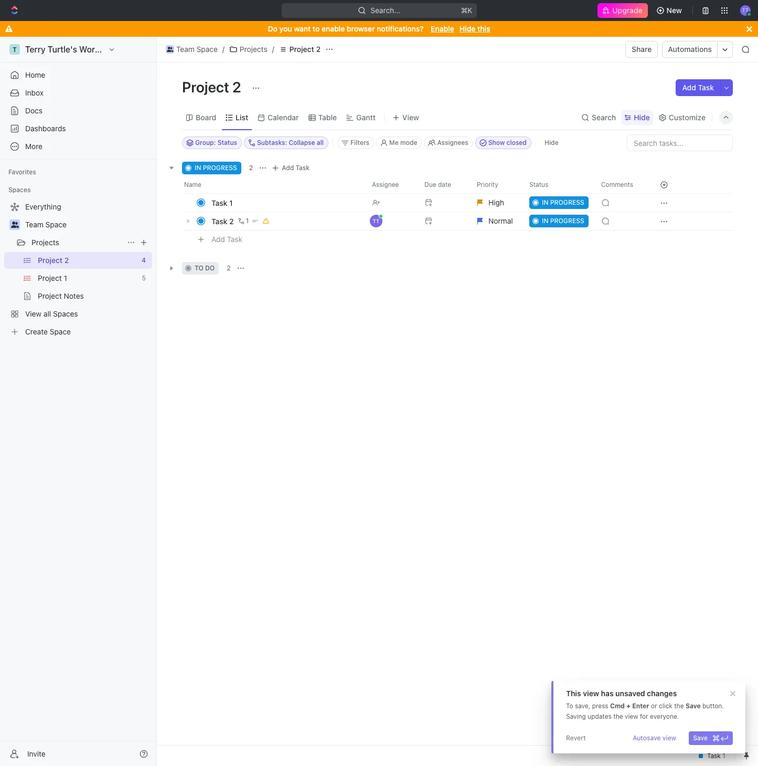 Task type: locate. For each thing, give the bounding box(es) containing it.
status
[[218, 139, 237, 147], [530, 181, 549, 189]]

1 vertical spatial project 2
[[182, 78, 245, 96]]

1 horizontal spatial tt
[[743, 7, 750, 13]]

space inside create space link
[[50, 327, 71, 336]]

projects link
[[227, 43, 270, 56], [32, 234, 123, 251]]

customize button
[[656, 110, 709, 125]]

0 horizontal spatial project 2 link
[[38, 252, 138, 269]]

1 horizontal spatial hide
[[545, 139, 559, 147]]

2
[[316, 45, 321, 54], [233, 78, 241, 96], [249, 164, 253, 172], [230, 217, 234, 226], [64, 256, 69, 265], [227, 264, 231, 272]]

in progress button for normal
[[524, 212, 596, 231]]

0 vertical spatial all
[[317, 139, 324, 147]]

0 vertical spatial team
[[176, 45, 195, 54]]

1 vertical spatial team
[[25, 220, 43, 229]]

save down button. at right
[[694, 734, 708, 742]]

view up save,
[[584, 689, 600, 698]]

project for project notes "link"
[[38, 291, 62, 300]]

mode
[[401, 139, 418, 147]]

task 1 link
[[209, 195, 364, 210]]

project 2 up the board
[[182, 78, 245, 96]]

due date
[[425, 181, 452, 189]]

enable
[[431, 24, 455, 33]]

project for project 1 link
[[38, 274, 62, 283]]

save left button. at right
[[686, 702, 701, 710]]

save
[[686, 702, 701, 710], [694, 734, 708, 742]]

all up create space
[[44, 309, 51, 318]]

terry turtle's workspace, , element
[[9, 44, 20, 55]]

1 vertical spatial all
[[44, 309, 51, 318]]

1 right task 2
[[246, 217, 249, 225]]

0 horizontal spatial view
[[25, 309, 42, 318]]

0 horizontal spatial to
[[195, 264, 204, 272]]

add task down subtasks: collapse all
[[282, 164, 310, 172]]

view inside button
[[403, 113, 420, 122]]

add
[[683, 83, 697, 92], [282, 164, 294, 172], [212, 235, 225, 243]]

assignee button
[[366, 176, 419, 193]]

spaces
[[8, 186, 31, 194], [53, 309, 78, 318]]

in progress button
[[524, 193, 596, 212], [524, 212, 596, 231]]

priority
[[477, 181, 499, 189]]

0 horizontal spatial team space link
[[25, 216, 150, 233]]

table
[[319, 113, 337, 122]]

0 vertical spatial save
[[686, 702, 701, 710]]

1 vertical spatial save
[[694, 734, 708, 742]]

save inside this view has unsaved changes to save, press cmd + enter or click the save button. saving updates the view for everyone.
[[686, 702, 701, 710]]

0 vertical spatial projects
[[240, 45, 268, 54]]

2 vertical spatial space
[[50, 327, 71, 336]]

project 2 up project 1
[[38, 256, 69, 265]]

0 horizontal spatial team
[[25, 220, 43, 229]]

button.
[[703, 702, 725, 710]]

1 vertical spatial 1
[[246, 217, 249, 225]]

0 horizontal spatial /
[[223, 45, 225, 54]]

projects link down everything link
[[32, 234, 123, 251]]

workspace
[[79, 45, 123, 54]]

1 vertical spatial status
[[530, 181, 549, 189]]

0 horizontal spatial status
[[218, 139, 237, 147]]

to left do at the left of the page
[[195, 264, 204, 272]]

spaces down favorites button
[[8, 186, 31, 194]]

1 horizontal spatial add
[[282, 164, 294, 172]]

favorites button
[[4, 166, 40, 179]]

0 horizontal spatial 1
[[64, 274, 67, 283]]

1 up project notes
[[64, 274, 67, 283]]

0 horizontal spatial team space
[[25, 220, 67, 229]]

team space down everything
[[25, 220, 67, 229]]

in progress
[[195, 164, 237, 172], [542, 199, 585, 206], [542, 217, 585, 225]]

1 horizontal spatial add task
[[282, 164, 310, 172]]

0 vertical spatial space
[[197, 45, 218, 54]]

2 vertical spatial progress
[[551, 217, 585, 225]]

1 horizontal spatial /
[[272, 45, 275, 54]]

0 horizontal spatial project 2
[[38, 256, 69, 265]]

tree
[[4, 199, 152, 340]]

project 1
[[38, 274, 67, 283]]

team right user group image
[[25, 220, 43, 229]]

1 for project 1
[[64, 274, 67, 283]]

add up name dropdown button
[[282, 164, 294, 172]]

2 horizontal spatial 1
[[246, 217, 249, 225]]

this view has unsaved changes to save, press cmd + enter or click the save button. saving updates the view for everyone.
[[567, 689, 725, 720]]

0 vertical spatial team space
[[176, 45, 218, 54]]

0 horizontal spatial the
[[614, 713, 624, 720]]

view all spaces link
[[4, 306, 150, 322]]

2 vertical spatial add task button
[[207, 233, 247, 246]]

normal
[[489, 216, 513, 225]]

progress for high
[[551, 199, 585, 206]]

in
[[195, 164, 201, 172], [542, 199, 549, 206], [542, 217, 549, 225]]

status right 'priority' "dropdown button"
[[530, 181, 549, 189]]

1 vertical spatial add
[[282, 164, 294, 172]]

hide right search
[[634, 113, 651, 122]]

revert
[[567, 734, 586, 742]]

0 vertical spatial status
[[218, 139, 237, 147]]

to right want
[[313, 24, 320, 33]]

1 horizontal spatial tt button
[[738, 2, 755, 19]]

/
[[223, 45, 225, 54], [272, 45, 275, 54]]

1 for task 1
[[230, 198, 233, 207]]

0 vertical spatial the
[[675, 702, 685, 710]]

1 horizontal spatial team
[[176, 45, 195, 54]]

project up the view all spaces
[[38, 291, 62, 300]]

1 vertical spatial tt button
[[366, 212, 419, 231]]

0 vertical spatial 1
[[230, 198, 233, 207]]

2 horizontal spatial hide
[[634, 113, 651, 122]]

view down everyone.
[[663, 734, 677, 742]]

comments
[[602, 181, 634, 189]]

1 / from the left
[[223, 45, 225, 54]]

unsaved
[[616, 689, 646, 698]]

press
[[593, 702, 609, 710]]

view up mode
[[403, 113, 420, 122]]

do
[[205, 264, 215, 272]]

1 inside tree
[[64, 274, 67, 283]]

all inside tree
[[44, 309, 51, 318]]

add task
[[683, 83, 715, 92], [282, 164, 310, 172], [212, 235, 243, 243]]

search button
[[579, 110, 620, 125]]

view for view
[[403, 113, 420, 122]]

0 horizontal spatial projects
[[32, 238, 59, 247]]

+
[[627, 702, 631, 710]]

0 vertical spatial tt
[[743, 7, 750, 13]]

tree inside sidebar navigation
[[4, 199, 152, 340]]

for
[[641, 713, 649, 720]]

tt for left "tt" dropdown button
[[373, 218, 380, 224]]

2 vertical spatial view
[[663, 734, 677, 742]]

add task button down task 2
[[207, 233, 247, 246]]

view inside tree
[[25, 309, 42, 318]]

0 vertical spatial view
[[403, 113, 420, 122]]

project notes
[[38, 291, 84, 300]]

tree containing everything
[[4, 199, 152, 340]]

1 horizontal spatial project 2 link
[[277, 43, 323, 56]]

1 horizontal spatial team space link
[[163, 43, 220, 56]]

project 2 link down want
[[277, 43, 323, 56]]

to
[[567, 702, 574, 710]]

0 horizontal spatial view
[[584, 689, 600, 698]]

1 vertical spatial team space
[[25, 220, 67, 229]]

autosave view button
[[629, 732, 681, 745]]

1 vertical spatial hide
[[634, 113, 651, 122]]

project 2
[[290, 45, 321, 54], [182, 78, 245, 96], [38, 256, 69, 265]]

project 2 link up project 1 link
[[38, 252, 138, 269]]

high
[[489, 198, 505, 207]]

this
[[567, 689, 582, 698]]

project 2 down want
[[290, 45, 321, 54]]

0 vertical spatial view
[[584, 689, 600, 698]]

the right the click
[[675, 702, 685, 710]]

save,
[[575, 702, 591, 710]]

me mode
[[390, 139, 418, 147]]

this
[[478, 24, 491, 33]]

task down 1 button at the left top of the page
[[227, 235, 243, 243]]

0 horizontal spatial all
[[44, 309, 51, 318]]

all
[[317, 139, 324, 147], [44, 309, 51, 318]]

space down the view all spaces
[[50, 327, 71, 336]]

1 vertical spatial the
[[614, 713, 624, 720]]

1 horizontal spatial projects
[[240, 45, 268, 54]]

project up project notes
[[38, 274, 62, 283]]

view up create on the top left of page
[[25, 309, 42, 318]]

0 horizontal spatial add task
[[212, 235, 243, 243]]

1 vertical spatial projects link
[[32, 234, 123, 251]]

team space inside tree
[[25, 220, 67, 229]]

2 / from the left
[[272, 45, 275, 54]]

1 in progress button from the top
[[524, 193, 596, 212]]

task
[[699, 83, 715, 92], [296, 164, 310, 172], [212, 198, 228, 207], [212, 217, 228, 226], [227, 235, 243, 243]]

1 vertical spatial projects
[[32, 238, 59, 247]]

1 vertical spatial view
[[625, 713, 639, 720]]

1 horizontal spatial all
[[317, 139, 324, 147]]

add up customize
[[683, 83, 697, 92]]

1 horizontal spatial team space
[[176, 45, 218, 54]]

add task up customize
[[683, 83, 715, 92]]

project
[[290, 45, 314, 54], [182, 78, 229, 96], [38, 256, 63, 265], [38, 274, 62, 283], [38, 291, 62, 300]]

team space right user group icon
[[176, 45, 218, 54]]

notes
[[64, 291, 84, 300]]

closed
[[507, 139, 527, 147]]

1 horizontal spatial spaces
[[53, 309, 78, 318]]

view all spaces
[[25, 309, 78, 318]]

Search tasks... text field
[[628, 135, 733, 151]]

subtasks: collapse all
[[257, 139, 324, 147]]

projects link down do
[[227, 43, 270, 56]]

more
[[25, 142, 43, 151]]

in progress button for high
[[524, 193, 596, 212]]

team space link
[[163, 43, 220, 56], [25, 216, 150, 233]]

task up customize
[[699, 83, 715, 92]]

2 vertical spatial project 2
[[38, 256, 69, 265]]

2 vertical spatial 1
[[64, 274, 67, 283]]

show
[[489, 139, 505, 147]]

project notes link
[[38, 288, 150, 305]]

2 vertical spatial in progress
[[542, 217, 585, 225]]

space down everything
[[45, 220, 67, 229]]

the down cmd
[[614, 713, 624, 720]]

0 vertical spatial add task
[[683, 83, 715, 92]]

1 vertical spatial team space link
[[25, 216, 150, 233]]

1 horizontal spatial view
[[403, 113, 420, 122]]

share button
[[626, 41, 659, 58]]

2 vertical spatial in
[[542, 217, 549, 225]]

2 horizontal spatial view
[[663, 734, 677, 742]]

cmd
[[611, 702, 625, 710]]

1 horizontal spatial status
[[530, 181, 549, 189]]

2 in progress button from the top
[[524, 212, 596, 231]]

progress
[[203, 164, 237, 172], [551, 199, 585, 206], [551, 217, 585, 225]]

projects
[[240, 45, 268, 54], [32, 238, 59, 247]]

priority button
[[471, 176, 524, 193]]

terry turtle's workspace
[[25, 45, 123, 54]]

automations
[[669, 45, 713, 54]]

project up project 1
[[38, 256, 63, 265]]

space right user group icon
[[197, 45, 218, 54]]

0 vertical spatial add
[[683, 83, 697, 92]]

status right group: on the top of the page
[[218, 139, 237, 147]]

1 button
[[236, 216, 251, 226]]

1 vertical spatial in
[[542, 199, 549, 206]]

due
[[425, 181, 437, 189]]

0 horizontal spatial hide
[[460, 24, 476, 33]]

collapse
[[289, 139, 315, 147]]

0 horizontal spatial add
[[212, 235, 225, 243]]

1 vertical spatial view
[[25, 309, 42, 318]]

0 vertical spatial in progress
[[195, 164, 237, 172]]

add down task 2
[[212, 235, 225, 243]]

2 horizontal spatial project 2
[[290, 45, 321, 54]]

add task button up name dropdown button
[[270, 162, 314, 174]]

to
[[313, 24, 320, 33], [195, 264, 204, 272]]

date
[[438, 181, 452, 189]]

1 up task 2
[[230, 198, 233, 207]]

hide right "closed"
[[545, 139, 559, 147]]

0 horizontal spatial tt
[[373, 218, 380, 224]]

name
[[184, 181, 202, 189]]

0 horizontal spatial tt button
[[366, 212, 419, 231]]

add task down task 2
[[212, 235, 243, 243]]

team
[[176, 45, 195, 54], [25, 220, 43, 229]]

0 vertical spatial to
[[313, 24, 320, 33]]

1 vertical spatial tt
[[373, 218, 380, 224]]

gantt
[[357, 113, 376, 122]]

hide inside button
[[545, 139, 559, 147]]

click
[[660, 702, 673, 710]]

1 vertical spatial project 2 link
[[38, 252, 138, 269]]

dashboards link
[[4, 120, 152, 137]]

add task button up customize
[[677, 79, 721, 96]]

all right collapse
[[317, 139, 324, 147]]

view inside button
[[663, 734, 677, 742]]

hide left this on the top
[[460, 24, 476, 33]]

0 vertical spatial team space link
[[163, 43, 220, 56]]

show closed
[[489, 139, 527, 147]]

progress for normal
[[551, 217, 585, 225]]

5
[[142, 274, 146, 282]]

spaces down project notes
[[53, 309, 78, 318]]

team right user group icon
[[176, 45, 195, 54]]

search...
[[371, 6, 401, 15]]

2 vertical spatial hide
[[545, 139, 559, 147]]

1 inside button
[[246, 217, 249, 225]]

team space
[[176, 45, 218, 54], [25, 220, 67, 229]]

0 horizontal spatial projects link
[[32, 234, 123, 251]]

view down +
[[625, 713, 639, 720]]



Task type: vqa. For each thing, say whether or not it's contained in the screenshot.
FINISH MP ASSIGNMENT ADD CREW PAGE on the left top
no



Task type: describe. For each thing, give the bounding box(es) containing it.
1 horizontal spatial view
[[625, 713, 639, 720]]

create space
[[25, 327, 71, 336]]

everyone.
[[651, 713, 680, 720]]

notifications?
[[377, 24, 424, 33]]

docs link
[[4, 102, 152, 119]]

user group image
[[167, 47, 173, 52]]

task 1
[[212, 198, 233, 207]]

sidebar navigation
[[0, 37, 159, 766]]

normal button
[[471, 212, 524, 231]]

0 vertical spatial tt button
[[738, 2, 755, 19]]

0 vertical spatial add task button
[[677, 79, 721, 96]]

high button
[[471, 193, 524, 212]]

view button
[[389, 110, 423, 125]]

do
[[268, 24, 278, 33]]

⌘k
[[461, 6, 473, 15]]

0 vertical spatial progress
[[203, 164, 237, 172]]

0 horizontal spatial spaces
[[8, 186, 31, 194]]

2 horizontal spatial add task
[[683, 83, 715, 92]]

4
[[142, 256, 146, 264]]

project 2 inside sidebar navigation
[[38, 256, 69, 265]]

has
[[602, 689, 614, 698]]

filters button
[[338, 137, 374, 149]]

terry
[[25, 45, 45, 54]]

task 2
[[212, 217, 234, 226]]

projects inside tree
[[32, 238, 59, 247]]

board
[[196, 113, 216, 122]]

calendar link
[[266, 110, 299, 125]]

everything link
[[4, 199, 150, 215]]

1 horizontal spatial the
[[675, 702, 685, 710]]

me
[[390, 139, 399, 147]]

in for normal
[[542, 217, 549, 225]]

2 vertical spatial add task
[[212, 235, 243, 243]]

favorites
[[8, 168, 36, 176]]

you
[[280, 24, 292, 33]]

turtle's
[[48, 45, 77, 54]]

browser
[[347, 24, 375, 33]]

upgrade link
[[598, 3, 648, 18]]

in progress for normal
[[542, 217, 585, 225]]

me mode button
[[377, 137, 422, 149]]

task up task 2
[[212, 198, 228, 207]]

1 vertical spatial add task button
[[270, 162, 314, 174]]

autosave
[[633, 734, 661, 742]]

inbox link
[[4, 85, 152, 101]]

0 vertical spatial project 2 link
[[277, 43, 323, 56]]

status button
[[524, 176, 596, 193]]

save inside button
[[694, 734, 708, 742]]

2 horizontal spatial add
[[683, 83, 697, 92]]

view button
[[389, 105, 423, 130]]

gantt link
[[355, 110, 376, 125]]

hide inside dropdown button
[[634, 113, 651, 122]]

enter
[[633, 702, 650, 710]]

project for bottom project 2 "link"
[[38, 256, 63, 265]]

view for this
[[584, 689, 600, 698]]

save button
[[690, 732, 734, 745]]

board link
[[194, 110, 216, 125]]

upgrade
[[613, 6, 643, 15]]

project up the board
[[182, 78, 229, 96]]

2 vertical spatial add
[[212, 235, 225, 243]]

show closed button
[[476, 137, 532, 149]]

team inside tree
[[25, 220, 43, 229]]

hide button
[[622, 110, 654, 125]]

home link
[[4, 67, 152, 83]]

hide button
[[541, 137, 563, 149]]

group: status
[[195, 139, 237, 147]]

spaces inside view all spaces link
[[53, 309, 78, 318]]

0 vertical spatial in
[[195, 164, 201, 172]]

task down "task 1"
[[212, 217, 228, 226]]

comments button
[[596, 176, 648, 193]]

autosave view
[[633, 734, 677, 742]]

home
[[25, 70, 45, 79]]

dashboards
[[25, 124, 66, 133]]

table link
[[316, 110, 337, 125]]

new
[[667, 6, 683, 15]]

user group image
[[11, 222, 19, 228]]

group:
[[195, 139, 216, 147]]

0 horizontal spatial add task button
[[207, 233, 247, 246]]

assignees button
[[425, 137, 474, 149]]

view for view all spaces
[[25, 309, 42, 318]]

revert button
[[562, 732, 591, 745]]

updates
[[588, 713, 612, 720]]

tt for topmost "tt" dropdown button
[[743, 7, 750, 13]]

subtasks:
[[257, 139, 287, 147]]

docs
[[25, 106, 43, 115]]

1 vertical spatial add task
[[282, 164, 310, 172]]

everything
[[25, 202, 61, 211]]

project down want
[[290, 45, 314, 54]]

enable
[[322, 24, 345, 33]]

changes
[[648, 689, 678, 698]]

2 inside tree
[[64, 256, 69, 265]]

t
[[13, 45, 17, 53]]

in progress for high
[[542, 199, 585, 206]]

task down collapse
[[296, 164, 310, 172]]

customize
[[669, 113, 706, 122]]

to do
[[195, 264, 215, 272]]

1 vertical spatial space
[[45, 220, 67, 229]]

1 horizontal spatial project 2
[[182, 78, 245, 96]]

0 vertical spatial projects link
[[227, 43, 270, 56]]

in for high
[[542, 199, 549, 206]]

more button
[[4, 138, 152, 155]]

0 vertical spatial hide
[[460, 24, 476, 33]]

1 vertical spatial to
[[195, 264, 204, 272]]

view for autosave
[[663, 734, 677, 742]]

invite
[[27, 749, 46, 758]]

share
[[632, 45, 652, 54]]

status inside dropdown button
[[530, 181, 549, 189]]

calendar
[[268, 113, 299, 122]]

1 horizontal spatial to
[[313, 24, 320, 33]]

0 vertical spatial project 2
[[290, 45, 321, 54]]

create
[[25, 327, 48, 336]]

want
[[294, 24, 311, 33]]

or
[[652, 702, 658, 710]]

assignee
[[372, 181, 399, 189]]

filters
[[351, 139, 370, 147]]

assignees
[[438, 139, 469, 147]]



